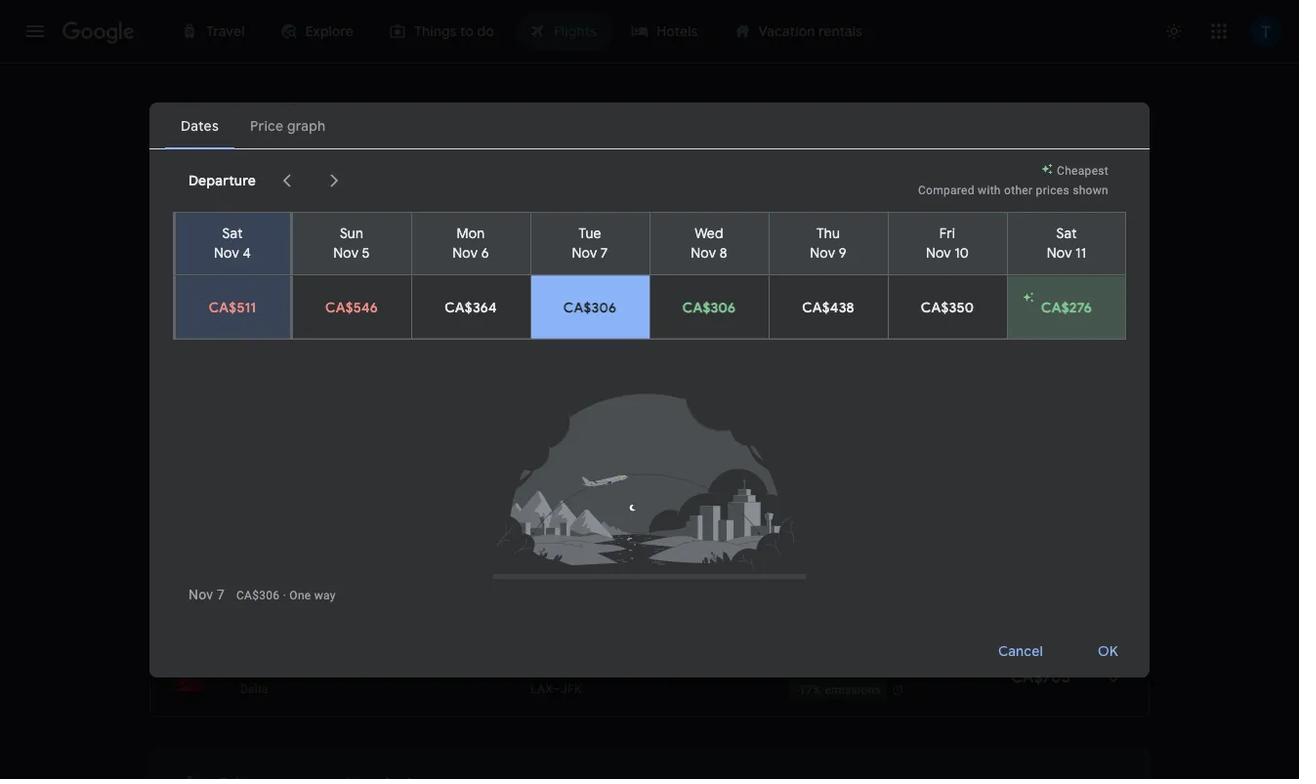 Task type: locate. For each thing, give the bounding box(es) containing it.
2 lax from the top
[[531, 517, 553, 531]]

31%
[[800, 518, 822, 532]]

day
[[514, 538, 534, 551]]

7 inside tue nov 7
[[601, 244, 609, 262]]

prices inside "find the best price" region
[[222, 278, 263, 295]]

1 vertical spatial min
[[580, 494, 607, 513]]

a
[[504, 538, 511, 551]]

duration button
[[1021, 195, 1122, 227]]

leaves los angeles international airport at 4:00 pm on tuesday, november 7 and arrives at john f. kennedy international airport at 12:26 am on wednesday, november 8. element
[[240, 660, 390, 679]]

– for 5 hr 31 min
[[553, 517, 561, 531]]

swap origin and destination. image
[[449, 149, 472, 172]]

all filters button
[[150, 195, 260, 227]]

nov inside sun nov 5
[[334, 244, 359, 262]]

nov 7 right learn more about tracked prices image
[[296, 278, 333, 295]]

min inside 5 hr 31 min lax – ewr
[[580, 494, 607, 513]]

emissions button
[[720, 195, 829, 227]]

tue nov 7
[[573, 225, 609, 262]]

nonstop inside nonstop -31% emissions
[[658, 494, 719, 513]]

nonstop for nonstop -31% emissions
[[658, 494, 719, 513]]

0 vertical spatial 5
[[363, 244, 371, 262]]

– inside 6:05 am – 2:30 pm american
[[303, 586, 313, 606]]

0 vertical spatial 2
[[312, 100, 319, 115]]

2 horizontal spatial ca$306
[[684, 298, 737, 316]]

min right 20
[[584, 420, 611, 440]]

2 hr from the top
[[544, 494, 559, 513]]

nov right learn more about tracked prices image
[[296, 278, 322, 295]]

1 - from the top
[[796, 518, 800, 532]]

2 vertical spatial 5
[[531, 660, 540, 679]]

york
[[655, 151, 687, 169]]

price left graph
[[1056, 283, 1090, 301]]

8 left 20
[[531, 420, 540, 440]]

all
[[187, 202, 203, 220]]

1 vertical spatial emissions
[[825, 684, 882, 698]]

2 horizontal spatial 7
[[601, 244, 609, 262]]

31
[[562, 494, 577, 513]]

Departure time: 4:00 PM. text field
[[240, 660, 300, 679]]

wed nov 8
[[692, 225, 728, 262]]

0 vertical spatial -
[[796, 518, 800, 532]]

ca$511 button
[[176, 276, 290, 339]]

0 vertical spatial nov 7
[[296, 278, 333, 295]]

– inside "8 hr 20 min lax – lga"
[[553, 444, 561, 457]]

1 horizontal spatial ca$306 button
[[651, 276, 769, 339]]

1 nonstop from the top
[[658, 494, 719, 513]]

airports
[[928, 202, 980, 220]]

sat down filters
[[223, 225, 243, 242]]

5 left 26
[[531, 660, 540, 679]]

5 hr 31 min lax – ewr
[[531, 494, 607, 531]]

1 vertical spatial 5
[[531, 494, 540, 513]]

1 horizontal spatial price
[[1056, 283, 1090, 301]]

8
[[721, 244, 728, 262], [531, 420, 540, 440]]

-
[[796, 518, 800, 532], [796, 684, 800, 698]]

compared with other prices shown
[[919, 183, 1109, 197]]

– left way
[[303, 586, 313, 606]]

flights
[[194, 340, 252, 365]]

ca$276 button
[[1009, 276, 1127, 339]]

1 lax from the top
[[531, 444, 553, 457]]

1 horizontal spatial sat
[[1058, 225, 1078, 242]]

nov left 6
[[453, 244, 479, 262]]

delta
[[240, 683, 269, 697]]

1 vertical spatial 7
[[325, 278, 333, 295]]

nov left 4
[[215, 244, 240, 262]]

2 vertical spatial lax
[[531, 683, 553, 697]]

hr inside 5 hr 26 min lax – jfk
[[544, 660, 559, 679]]

5 inside 5 hr 26 min lax – jfk
[[531, 660, 540, 679]]

·
[[611, 151, 616, 169], [283, 589, 286, 603]]

0 vertical spatial lax
[[531, 444, 553, 457]]

nov inside "fri nov 10"
[[927, 244, 952, 262]]

nov 7 inside "find the best price" region
[[296, 278, 333, 295]]

4
[[243, 244, 252, 262]]

emissions
[[825, 518, 882, 532], [825, 684, 882, 698]]

price inside price graph button
[[1056, 283, 1090, 301]]

hr for 20
[[543, 420, 558, 440]]

nov down wed
[[692, 244, 717, 262]]

stops
[[279, 202, 316, 220]]

4:00 pm
[[240, 660, 300, 679]]

7 left 306 canadian dollars text field
[[217, 587, 225, 603]]

ca$364
[[445, 298, 498, 316]]

nov inside thu nov 9
[[811, 244, 836, 262]]

lax for 8 hr 20 min
[[531, 444, 553, 457]]

5 inside 5 hr 31 min lax – ewr
[[531, 494, 540, 513]]

price inside price popup button
[[555, 202, 588, 220]]

1 vertical spatial hr
[[544, 494, 559, 513]]

lga
[[561, 444, 584, 457]]

lax left lga at the bottom
[[531, 444, 553, 457]]

ca$350 button
[[889, 276, 1008, 339]]

1 vertical spatial ·
[[283, 589, 286, 603]]

lax inside 5 hr 31 min lax – ewr
[[531, 517, 553, 531]]

· left one
[[283, 589, 286, 603]]

1 vertical spatial prices
[[222, 278, 263, 295]]

0 vertical spatial 8
[[721, 244, 728, 262]]

sat nov 11
[[1048, 225, 1088, 262]]

7 up ca$546
[[325, 278, 333, 295]]

sat down duration
[[1058, 225, 1078, 242]]

1 horizontal spatial 2
[[869, 666, 876, 682]]

– up "avoids as much co2 as 11688 trees absorb in a day. learn more about this calculation." icon
[[553, 517, 561, 531]]

ca$306 button down tue nov 7
[[532, 276, 650, 339]]

nonstop -31% emissions
[[658, 494, 882, 532]]

emissions right 31%
[[825, 518, 882, 532]]

newark
[[524, 151, 578, 169]]

min inside "8 hr 20 min lax – lga"
[[584, 420, 611, 440]]

5 for 5 hr 26 min
[[531, 660, 540, 679]]

nov
[[215, 244, 240, 262], [334, 244, 359, 262], [453, 244, 479, 262], [573, 244, 598, 262], [692, 244, 717, 262], [811, 244, 836, 262], [927, 244, 952, 262], [1048, 244, 1073, 262], [296, 278, 322, 295], [189, 587, 213, 603]]

track prices
[[183, 278, 263, 295]]

nov down the sun on the top
[[334, 244, 359, 262]]

nov inside tue nov 7
[[573, 244, 598, 262]]

2 inside 510 kg co 2
[[869, 666, 876, 682]]

3 lax from the top
[[531, 683, 553, 697]]

1 horizontal spatial nov 7
[[296, 278, 333, 295]]

1 nonstop flight. element from the top
[[658, 494, 719, 516]]

price up tue
[[555, 202, 588, 220]]

nov left 11
[[1048, 244, 1073, 262]]

3 hr from the top
[[544, 660, 559, 679]]

sat inside sat nov 4
[[223, 225, 243, 242]]

1 stop flight. element
[[658, 420, 700, 443]]

· new york
[[607, 151, 687, 169]]

ca$306 button down wed nov 8
[[651, 276, 769, 339]]

cheapest
[[1058, 164, 1109, 177]]

1 sat from the left
[[223, 225, 243, 242]]

– inside 4:00 pm – 12:26 am delta
[[304, 660, 314, 679]]

learn more about tracked prices image
[[267, 278, 284, 295]]

thu
[[818, 225, 841, 242]]

mon nov 6
[[453, 225, 490, 262]]

lax for 5 hr 31 min
[[531, 517, 553, 531]]

8 down wed
[[721, 244, 728, 262]]

1 vertical spatial nonstop
[[658, 660, 719, 679]]

2 vertical spatial 7
[[217, 587, 225, 603]]

0 horizontal spatial 2
[[312, 100, 319, 115]]

1 vertical spatial lax
[[531, 517, 553, 531]]

lax left jfk
[[531, 683, 553, 697]]

ca$306 up american
[[237, 589, 280, 603]]

0 horizontal spatial ca$306 button
[[532, 276, 650, 339]]

2 nonstop from the top
[[658, 660, 719, 679]]

Departure time: 6:05 AM. text field
[[240, 586, 299, 606]]

nov down tue
[[573, 244, 598, 262]]

emissions down co
[[825, 684, 882, 698]]

510 kg co 2
[[795, 660, 876, 682]]

sat
[[223, 225, 243, 242], [1058, 225, 1078, 242]]

0 vertical spatial nonstop flight. element
[[658, 494, 719, 516]]

graph
[[1093, 283, 1131, 301]]

ca$350
[[922, 298, 975, 316]]

306 Canadian dollars text field
[[237, 589, 280, 603]]

0 horizontal spatial 7
[[217, 587, 225, 603]]

nov for wed nov 8
[[692, 244, 717, 262]]

1 vertical spatial 8
[[531, 420, 540, 440]]

0 vertical spatial price
[[555, 202, 588, 220]]

7
[[601, 244, 609, 262], [325, 278, 333, 295], [217, 587, 225, 603]]

other
[[1005, 183, 1033, 197]]

fri nov 10
[[927, 225, 970, 262]]

price for price
[[555, 202, 588, 220]]

1 horizontal spatial ca$306
[[564, 298, 617, 316]]

prices
[[1037, 183, 1070, 197], [222, 278, 263, 295]]

lax inside 5 hr 26 min lax – jfk
[[531, 683, 553, 697]]

hr left 31 on the left of page
[[544, 494, 559, 513]]

nov for sun nov 5
[[334, 244, 359, 262]]

0 horizontal spatial sat
[[223, 225, 243, 242]]

ca$306 button
[[532, 276, 650, 339], [651, 276, 769, 339]]

0 horizontal spatial 8
[[531, 420, 540, 440]]

2 vertical spatial hr
[[544, 660, 559, 679]]

nov inside "find the best price" region
[[296, 278, 322, 295]]

nonstop for nonstop
[[658, 660, 719, 679]]

sun nov 5
[[334, 225, 371, 262]]

price
[[555, 202, 588, 220], [1056, 283, 1090, 301]]

nov inside sat nov 4
[[215, 244, 240, 262]]

hr inside 5 hr 31 min lax – ewr
[[544, 494, 559, 513]]

1 horizontal spatial 7
[[325, 278, 333, 295]]

1 vertical spatial -
[[796, 684, 800, 698]]

price button
[[543, 195, 621, 227]]

1 horizontal spatial ·
[[611, 151, 616, 169]]

lax
[[531, 444, 553, 457], [531, 517, 553, 531], [531, 683, 553, 697]]

nov inside mon nov 6
[[453, 244, 479, 262]]

None search field
[[150, 90, 1150, 259]]

1 vertical spatial 2
[[869, 666, 876, 682]]

6:05 am
[[240, 586, 299, 606]]

Departure text field
[[834, 134, 1084, 187]]

prices up ca$511
[[222, 278, 263, 295]]

· left "new"
[[611, 151, 616, 169]]

0 vertical spatial min
[[584, 420, 611, 440]]

nonstop
[[658, 494, 719, 513], [658, 660, 719, 679]]

ca$306 down tue nov 7
[[564, 298, 617, 316]]

nov down fri
[[927, 244, 952, 262]]

hr inside "8 hr 20 min lax – lga"
[[543, 420, 558, 440]]

7 inside "find the best price" region
[[325, 278, 333, 295]]

– down total duration 8 hr 20 min. element
[[553, 444, 561, 457]]

2 vertical spatial min
[[583, 660, 609, 679]]

nov for fri nov 10
[[927, 244, 952, 262]]

ca$306 down wed nov 8
[[684, 298, 737, 316]]

nov left the 9
[[811, 244, 836, 262]]

6
[[482, 244, 490, 262]]

2 nonstop flight. element from the top
[[658, 660, 719, 682]]

– down the total duration 5 hr 26 min. "element"
[[553, 683, 561, 697]]

scroll left image
[[276, 169, 299, 192]]

ca$705
[[1012, 669, 1071, 688]]

– inside 5 hr 26 min lax – jfk
[[553, 683, 561, 697]]

lax up "avoids as much co2 as 11688 trees absorb in a day. learn more about this calculation." icon
[[531, 517, 553, 531]]

hr left 20
[[543, 420, 558, 440]]

20
[[562, 420, 581, 440]]

5 left 31 on the left of page
[[531, 494, 540, 513]]

1 horizontal spatial 8
[[721, 244, 728, 262]]

price for price graph
[[1056, 283, 1090, 301]]

ca$438
[[803, 298, 856, 316]]

0 horizontal spatial nov 7
[[189, 587, 225, 603]]

prices up duration
[[1037, 183, 1070, 197]]

cancel
[[999, 643, 1044, 661]]

2 sat from the left
[[1058, 225, 1078, 242]]

sat nov 4
[[215, 225, 252, 262]]

– inside 5 hr 31 min lax – ewr
[[553, 517, 561, 531]]

0 vertical spatial prices
[[1037, 183, 1070, 197]]

nov inside sat nov 11
[[1048, 244, 1073, 262]]

min right 31 on the left of page
[[580, 494, 607, 513]]

1 hr from the top
[[543, 420, 558, 440]]

1 horizontal spatial prices
[[1037, 183, 1070, 197]]

0 vertical spatial hr
[[543, 420, 558, 440]]

min inside 5 hr 26 min lax – jfk
[[583, 660, 609, 679]]

0 horizontal spatial ca$306
[[237, 589, 280, 603]]

7 down tue
[[601, 244, 609, 262]]

min right 26
[[583, 660, 609, 679]]

0 vertical spatial nonstop
[[658, 494, 719, 513]]

0 vertical spatial emissions
[[825, 518, 882, 532]]

absorb
[[450, 538, 488, 551]]

9
[[840, 244, 848, 262]]

total duration 5 hr 31 min. element
[[531, 494, 658, 516]]

hr left 26
[[544, 660, 559, 679]]

0 horizontal spatial prices
[[222, 278, 263, 295]]

departure
[[189, 172, 256, 189]]

fri
[[941, 225, 957, 242]]

0 horizontal spatial price
[[555, 202, 588, 220]]

nov 7 left 306 canadian dollars text field
[[189, 587, 225, 603]]

lax inside "8 hr 20 min lax – lga"
[[531, 444, 553, 457]]

nov left 306 canadian dollars text field
[[189, 587, 213, 603]]

nov for mon nov 6
[[453, 244, 479, 262]]

0 vertical spatial ·
[[611, 151, 616, 169]]

1 vertical spatial nonstop flight. element
[[658, 660, 719, 682]]

0 vertical spatial 7
[[601, 244, 609, 262]]

nonstop flight. element
[[658, 494, 719, 516], [658, 660, 719, 682]]

track
[[183, 278, 218, 295]]

best flights main content
[[150, 275, 1150, 780]]

ca$546 button
[[293, 276, 411, 339]]

5
[[363, 244, 371, 262], [531, 494, 540, 513], [531, 660, 540, 679]]

5 down the sun on the top
[[363, 244, 371, 262]]

1 vertical spatial price
[[1056, 283, 1090, 301]]

nov 7
[[296, 278, 333, 295], [189, 587, 225, 603]]

total duration 8 hr 20 min. element
[[531, 420, 658, 443]]

sat inside sat nov 11
[[1058, 225, 1078, 242]]

1 emissions from the top
[[825, 518, 882, 532]]

– right departure time: 4:00 pm. text field
[[304, 660, 314, 679]]

2
[[312, 100, 319, 115], [869, 666, 876, 682]]

nov inside wed nov 8
[[692, 244, 717, 262]]



Task type: describe. For each thing, give the bounding box(es) containing it.
sun
[[341, 225, 364, 242]]

6:05 am – 2:30 pm american
[[240, 586, 374, 624]]

5 hr 26 min lax – jfk
[[531, 660, 609, 697]]

– for 8 hr 20 min
[[553, 444, 561, 457]]

leaves los angeles international airport at 6:05 am on tuesday, november 7 and arrives at john f. kennedy international airport at 2:30 pm on tuesday, november 7. element
[[240, 586, 374, 606]]

date
[[921, 283, 952, 301]]

price graph button
[[1006, 275, 1147, 310]]

4:00 pm – 12:26 am delta
[[240, 660, 381, 697]]

2 button
[[276, 90, 355, 125]]

hr for 26
[[544, 660, 559, 679]]

american
[[240, 610, 293, 624]]

hr for 31
[[544, 494, 559, 513]]

trees absorb in a day
[[415, 538, 534, 551]]

and
[[277, 370, 297, 384]]

Arrival time: 12:26 AM on  Wednesday, November 8. text field
[[317, 660, 390, 679]]

on
[[230, 370, 243, 384]]

5 for 5 hr 31 min
[[531, 494, 540, 513]]

nov for sat nov 11
[[1048, 244, 1073, 262]]

2:30 pm
[[317, 586, 374, 606]]

sat for 4
[[223, 225, 243, 242]]

thu nov 9
[[811, 225, 848, 262]]

Arrival time: 2:30 PM. text field
[[317, 586, 374, 606]]

5 inside sun nov 5
[[363, 244, 371, 262]]

date grid
[[921, 283, 981, 301]]

tue
[[580, 225, 602, 242]]

705 Canadian dollars text field
[[1012, 669, 1071, 688]]

compared
[[919, 183, 975, 197]]

filters
[[206, 202, 244, 220]]

- inside nonstop -31% emissions
[[796, 518, 800, 532]]

trees
[[418, 538, 446, 551]]

ok button
[[1075, 628, 1143, 675]]

convenience
[[301, 370, 369, 384]]

ca$306 for 2nd ca$306 button from left
[[684, 298, 737, 316]]

2 - from the top
[[796, 684, 800, 698]]

1 stop dtw
[[658, 420, 742, 457]]

in
[[491, 538, 501, 551]]

none search field containing newark
[[150, 90, 1150, 259]]

ca$306 for second ca$306 button from the right
[[564, 298, 617, 316]]

26
[[562, 660, 579, 679]]

8 inside wed nov 8
[[721, 244, 728, 262]]

min for 5 hr 26 min
[[583, 660, 609, 679]]

times button
[[629, 195, 712, 227]]

ca$306 · one way
[[237, 589, 336, 603]]

17%
[[800, 684, 822, 698]]

lax for 5 hr 26 min
[[531, 683, 553, 697]]

grid
[[955, 283, 981, 301]]

· inside "search box"
[[611, 151, 616, 169]]

min for 8 hr 20 min
[[584, 420, 611, 440]]

price graph
[[1056, 283, 1131, 301]]

12:26 am
[[317, 660, 381, 679]]

nov for tue nov 7
[[573, 244, 598, 262]]

8 inside "8 hr 20 min lax – lga"
[[531, 420, 540, 440]]

bags button
[[458, 195, 535, 227]]

avoids as much co2 as 11688 trees absorb in a day. learn more about this calculation. image
[[542, 539, 553, 550]]

emissions
[[732, 202, 796, 220]]

ok
[[1099, 643, 1119, 661]]

find the best price region
[[150, 275, 1150, 325]]

2 inside 2 popup button
[[312, 100, 319, 115]]

2 ca$306 button from the left
[[651, 276, 769, 339]]

ca$364 button
[[412, 276, 531, 339]]

ca$276
[[1043, 298, 1093, 316]]

based
[[193, 370, 227, 384]]

total duration 5 hr 26 min. element
[[531, 660, 658, 682]]

jfk
[[561, 683, 582, 697]]

scroll right image
[[323, 169, 346, 192]]

co
[[844, 660, 869, 679]]

connecting airports button
[[837, 195, 1013, 227]]

new
[[620, 151, 651, 169]]

ca$546
[[326, 298, 379, 316]]

price
[[247, 370, 274, 384]]

times
[[640, 202, 679, 220]]

ranked
[[150, 370, 190, 384]]

1 ca$306 button from the left
[[532, 276, 650, 339]]

-17% emissions
[[796, 684, 882, 698]]

with
[[978, 183, 1002, 197]]

kg
[[824, 660, 841, 679]]

emissions inside nonstop -31% emissions
[[825, 518, 882, 532]]

2 emissions from the top
[[825, 684, 882, 698]]

shown
[[1073, 183, 1109, 197]]

connecting
[[849, 202, 925, 220]]

nov for thu nov 9
[[811, 244, 836, 262]]

1
[[658, 420, 664, 440]]

min for 5 hr 31 min
[[580, 494, 607, 513]]

– for 5 hr 26 min
[[553, 683, 561, 697]]

1 vertical spatial nov 7
[[189, 587, 225, 603]]

0 horizontal spatial ·
[[283, 589, 286, 603]]

wed
[[696, 225, 725, 242]]

dtw
[[716, 444, 742, 457]]

ca$438 button
[[770, 276, 888, 339]]

airlines
[[369, 202, 417, 220]]

cancel button
[[975, 628, 1067, 675]]

ca$511
[[209, 298, 257, 316]]

sat for 11
[[1058, 225, 1078, 242]]

510
[[795, 660, 820, 679]]

mon
[[458, 225, 486, 242]]

bags
[[470, 202, 502, 220]]

one
[[290, 589, 311, 603]]

8 hr 20 min lax – lga
[[531, 420, 611, 457]]

way
[[314, 589, 336, 603]]

best
[[150, 340, 190, 365]]

date grid button
[[870, 275, 997, 310]]

nov for sat nov 4
[[215, 244, 240, 262]]



Task type: vqa. For each thing, say whether or not it's contained in the screenshot.


